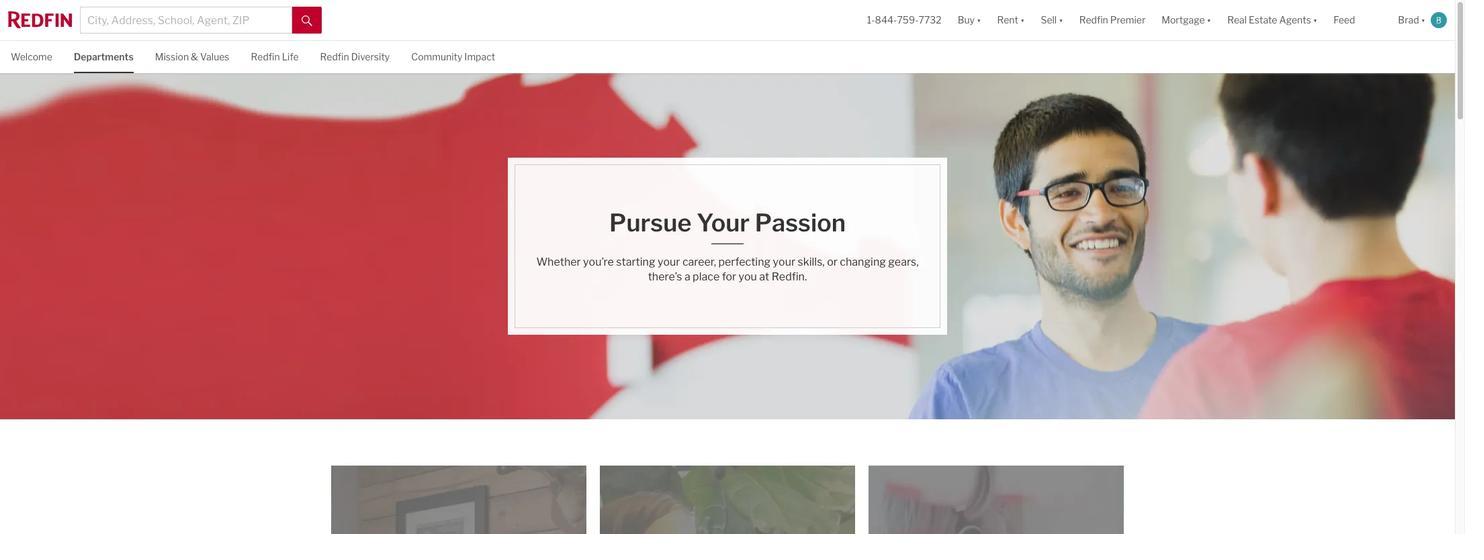 Task type: locate. For each thing, give the bounding box(es) containing it.
▾ right mortgage
[[1207, 14, 1212, 26]]

your
[[658, 256, 680, 269], [773, 256, 796, 269]]

844-
[[875, 14, 897, 26]]

real
[[1228, 14, 1247, 26]]

1 horizontal spatial your
[[773, 256, 796, 269]]

1 your from the left
[[658, 256, 680, 269]]

perfecting
[[719, 256, 771, 269]]

community impact link
[[411, 41, 495, 72]]

redfin for redfin premier
[[1080, 14, 1109, 26]]

redfin life
[[251, 51, 299, 63]]

redfin
[[1080, 14, 1109, 26], [251, 51, 280, 63], [320, 51, 349, 63]]

1-844-759-7732 link
[[867, 14, 942, 26]]

▾
[[977, 14, 982, 26], [1021, 14, 1025, 26], [1059, 14, 1064, 26], [1207, 14, 1212, 26], [1314, 14, 1318, 26], [1422, 14, 1426, 26]]

0 horizontal spatial redfin
[[251, 51, 280, 63]]

rent
[[998, 14, 1019, 26]]

▾ right brad on the top of page
[[1422, 14, 1426, 26]]

changing
[[840, 256, 886, 269]]

user photo image
[[1431, 12, 1448, 28]]

redfin diversity link
[[320, 41, 390, 72]]

you
[[739, 271, 757, 284]]

6 ▾ from the left
[[1422, 14, 1426, 26]]

you're
[[583, 256, 614, 269]]

your up redfin.
[[773, 256, 796, 269]]

rent ▾ button
[[990, 0, 1033, 40]]

▾ for rent ▾
[[1021, 14, 1025, 26]]

2 horizontal spatial redfin
[[1080, 14, 1109, 26]]

▾ for sell ▾
[[1059, 14, 1064, 26]]

redfin left life
[[251, 51, 280, 63]]

estate
[[1249, 14, 1278, 26]]

redfin premier button
[[1072, 0, 1154, 40]]

▾ right the agents
[[1314, 14, 1318, 26]]

passion
[[755, 208, 846, 238]]

▾ right 'buy'
[[977, 14, 982, 26]]

sell
[[1041, 14, 1057, 26]]

4 ▾ from the left
[[1207, 14, 1212, 26]]

agents
[[1280, 14, 1312, 26]]

redfin left premier
[[1080, 14, 1109, 26]]

pursue
[[610, 208, 692, 238]]

3 ▾ from the left
[[1059, 14, 1064, 26]]

impact
[[465, 51, 495, 63]]

0 horizontal spatial your
[[658, 256, 680, 269]]

redfin.
[[772, 271, 807, 284]]

gears,
[[889, 256, 919, 269]]

1 horizontal spatial redfin
[[320, 51, 349, 63]]

sell ▾
[[1041, 14, 1064, 26]]

redfin left the diversity
[[320, 51, 349, 63]]

1 ▾ from the left
[[977, 14, 982, 26]]

▾ right rent
[[1021, 14, 1025, 26]]

real estate agents ▾ link
[[1228, 0, 1318, 40]]

buy ▾ button
[[958, 0, 982, 40]]

whether you're starting your career, perfecting your skills, or changing gears, there's a place for you at redfin.
[[537, 256, 919, 284]]

your up there's
[[658, 256, 680, 269]]

life
[[282, 51, 299, 63]]

mission & values link
[[155, 41, 230, 72]]

▾ right the 'sell'
[[1059, 14, 1064, 26]]

2 ▾ from the left
[[1021, 14, 1025, 26]]

redfin inside button
[[1080, 14, 1109, 26]]

redfin for redfin diversity
[[320, 51, 349, 63]]

place
[[693, 271, 720, 284]]

your
[[697, 208, 750, 238]]

redfin life link
[[251, 41, 299, 72]]

rent ▾ button
[[998, 0, 1025, 40]]



Task type: vqa. For each thing, say whether or not it's contained in the screenshot.
6th ▾ from the right
yes



Task type: describe. For each thing, give the bounding box(es) containing it.
mission & values
[[155, 51, 230, 63]]

welcome link
[[11, 41, 52, 72]]

whether
[[537, 256, 581, 269]]

redfin diversity
[[320, 51, 390, 63]]

brad
[[1399, 14, 1420, 26]]

5 ▾ from the left
[[1314, 14, 1318, 26]]

submit search image
[[302, 15, 313, 26]]

redfin for redfin life
[[251, 51, 280, 63]]

759-
[[897, 14, 919, 26]]

feed
[[1334, 14, 1356, 26]]

pursue your passion
[[610, 208, 846, 238]]

departments
[[74, 51, 134, 63]]

welcome
[[11, 51, 52, 63]]

▾ for buy ▾
[[977, 14, 982, 26]]

▾ for brad ▾
[[1422, 14, 1426, 26]]

feed button
[[1326, 0, 1391, 40]]

starting
[[616, 256, 656, 269]]

career,
[[683, 256, 716, 269]]

real estate agents ▾
[[1228, 14, 1318, 26]]

City, Address, School, Agent, ZIP search field
[[80, 7, 292, 34]]

premier
[[1111, 14, 1146, 26]]

buy ▾ button
[[950, 0, 990, 40]]

sell ▾ button
[[1041, 0, 1064, 40]]

real estate agents ▾ button
[[1220, 0, 1326, 40]]

there's
[[648, 271, 682, 284]]

mission
[[155, 51, 189, 63]]

mortgage
[[1162, 14, 1205, 26]]

▾ for mortgage ▾
[[1207, 14, 1212, 26]]

rent ▾
[[998, 14, 1025, 26]]

skills,
[[798, 256, 825, 269]]

community
[[411, 51, 463, 63]]

buy
[[958, 14, 975, 26]]

2 your from the left
[[773, 256, 796, 269]]

mortgage ▾ button
[[1162, 0, 1212, 40]]

sell ▾ button
[[1033, 0, 1072, 40]]

&
[[191, 51, 198, 63]]

brad ▾
[[1399, 14, 1426, 26]]

departments link
[[74, 41, 134, 72]]

mortgage ▾ button
[[1154, 0, 1220, 40]]

buy ▾
[[958, 14, 982, 26]]

redfin premier
[[1080, 14, 1146, 26]]

at
[[760, 271, 770, 284]]

1-844-759-7732
[[867, 14, 942, 26]]

7732
[[919, 14, 942, 26]]

diversity
[[351, 51, 390, 63]]

1-
[[867, 14, 875, 26]]

a
[[685, 271, 691, 284]]

values
[[200, 51, 230, 63]]

or
[[827, 256, 838, 269]]

mortgage ▾
[[1162, 14, 1212, 26]]

for
[[722, 271, 737, 284]]

community impact
[[411, 51, 495, 63]]



